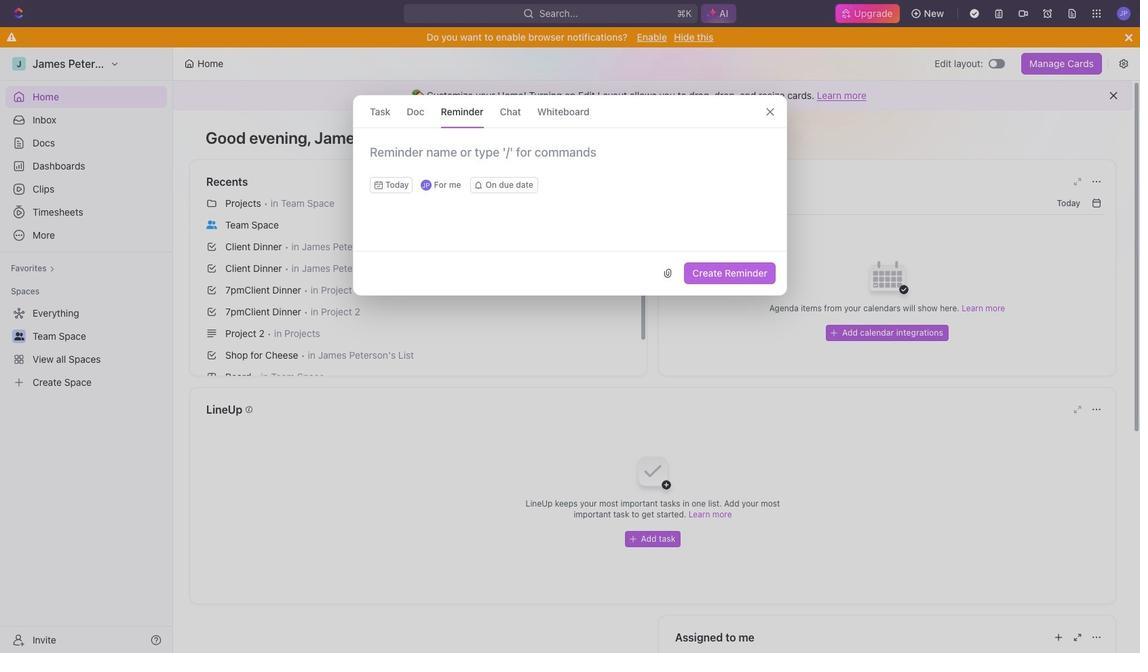 Task type: locate. For each thing, give the bounding box(es) containing it.
tree
[[5, 303, 167, 394]]

sidebar navigation
[[0, 48, 173, 654]]

Reminder na﻿me or type '/' for commands text field
[[354, 145, 787, 177]]

dialog
[[353, 95, 788, 296]]

alert
[[173, 81, 1133, 111]]



Task type: describe. For each thing, give the bounding box(es) containing it.
tree inside sidebar navigation
[[5, 303, 167, 394]]

user group image
[[206, 221, 217, 229]]



Task type: vqa. For each thing, say whether or not it's contained in the screenshot.
Greg Robinson's Workspace, , element
no



